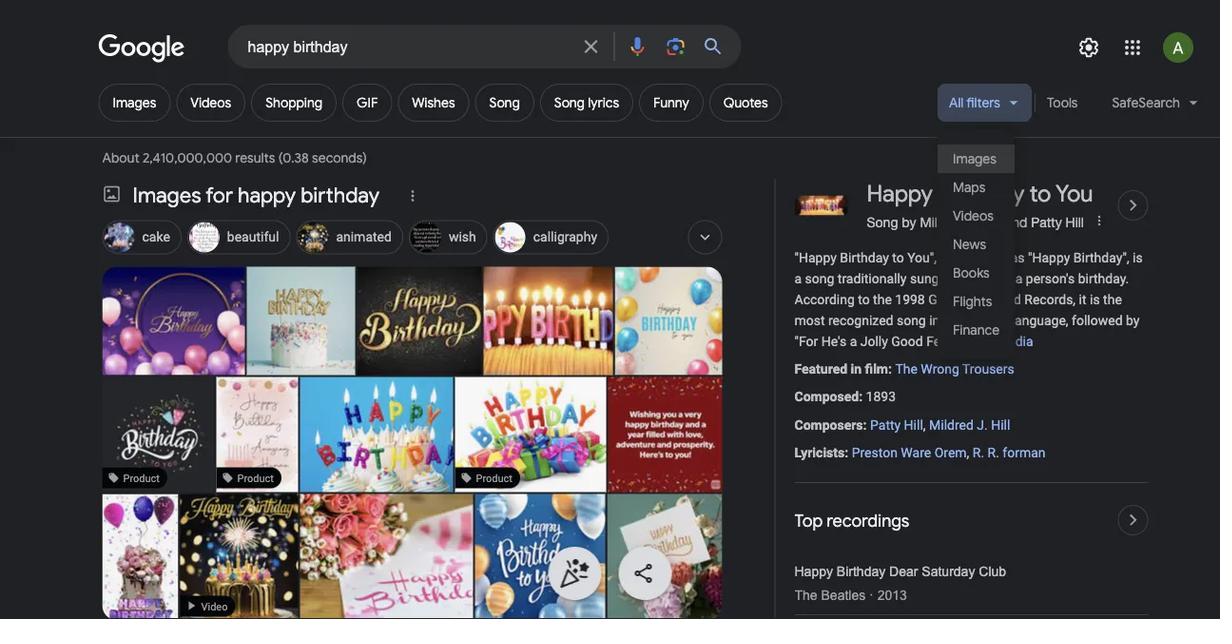Task type: vqa. For each thing, say whether or not it's contained in the screenshot.
https://megaport.hu/media/37581... - Happy Birthday Animations image
yes



Task type: describe. For each thing, give the bounding box(es) containing it.
composed : 1893
[[795, 389, 896, 405]]

wikipedia link
[[976, 334, 1034, 350]]

1 horizontal spatial patty
[[1032, 215, 1062, 230]]

happy birthday! gift card! image
[[440, 377, 625, 492]]

product for "happy birthday you amazing human | birthday cards & quotes 🎂🎁🎉 | send  real postcards online" image
[[237, 472, 274, 484]]

and
[[1005, 215, 1028, 230]]

flights link
[[938, 287, 1015, 316]]

beatles
[[822, 588, 866, 603]]

filters
[[967, 94, 1001, 111]]

images for happy birthday
[[133, 182, 380, 209]]

images link for maps
[[938, 145, 1015, 173]]

sung
[[910, 271, 940, 286]]

: for 1893
[[859, 389, 863, 405]]

beautiful button
[[187, 217, 291, 259]]

hill up ware
[[904, 417, 924, 433]]

: for preston
[[845, 445, 849, 460]]

hill up r. r.  forman link
[[992, 417, 1011, 433]]

2 horizontal spatial a
[[1016, 271, 1023, 286]]

belated happy birthday wishes | petal talk image
[[300, 494, 525, 619]]

1 horizontal spatial song
[[897, 313, 926, 329]]

funny
[[654, 94, 690, 111]]

add song element
[[490, 94, 520, 111]]

lyricists : preston ware orem , r. r.  forman
[[795, 445, 1046, 460]]

wrong
[[921, 362, 960, 377]]

happy
[[238, 182, 296, 209]]

birthday",
[[1074, 250, 1130, 265]]

happy for happy birthday dear saturday club the beatles · 2013
[[795, 565, 833, 579]]

about
[[102, 150, 140, 167]]

results
[[235, 150, 275, 167]]

quotes
[[724, 94, 768, 111]]

2 "happy from the left
[[1029, 250, 1071, 265]]

jolly
[[861, 334, 889, 350]]

·
[[870, 588, 874, 603]]

top recordings link
[[795, 505, 1149, 536]]

beautiful
[[227, 229, 279, 245]]

club
[[979, 565, 1007, 579]]

books link
[[938, 259, 1015, 287]]

130 special happy birthday wishes & messages image
[[608, 377, 724, 492]]

lyrics
[[588, 94, 619, 111]]

1 r. from the left
[[973, 445, 985, 460]]

tools button
[[1039, 84, 1087, 122]]

hill left and
[[983, 215, 1002, 230]]

lyricists
[[795, 445, 845, 460]]

wish button
[[409, 217, 488, 259]]

shopping
[[266, 94, 323, 111]]

to up recognized
[[858, 292, 870, 308]]

images link for videos
[[98, 84, 171, 122]]

language,
[[1012, 313, 1069, 329]]

images for videos
[[113, 94, 156, 111]]

birthday
[[301, 182, 380, 209]]

news link
[[938, 230, 1015, 259]]

funny link
[[639, 84, 704, 122]]

1893
[[866, 389, 896, 405]]

hill left more options image on the right top of the page
[[1066, 215, 1085, 230]]

Search search field
[[248, 36, 568, 60]]

0 vertical spatial mildred
[[921, 215, 965, 230]]

safesearch
[[1113, 94, 1181, 111]]

seconds)
[[312, 150, 367, 167]]

animated button
[[296, 217, 403, 259]]

1 horizontal spatial the
[[944, 313, 962, 329]]

happy birthday to you heading
[[867, 179, 1094, 209]]

maps link
[[938, 173, 1015, 202]]

according
[[795, 292, 855, 308]]

search by voice image
[[627, 35, 649, 58]]

all filters button
[[938, 84, 1032, 129]]

featured
[[795, 362, 848, 377]]

calligraphy
[[534, 229, 598, 245]]

finance link
[[938, 316, 1015, 344]]

calligraphy button
[[494, 217, 609, 259]]

0 vertical spatial videos link
[[176, 84, 246, 122]]

wishes link
[[398, 84, 470, 122]]

1 vertical spatial mildred
[[930, 417, 974, 433]]

images for happy birthday heading
[[133, 182, 380, 209]]

top recordings
[[795, 510, 910, 532]]

maps
[[953, 179, 986, 196]]

cake button
[[102, 217, 182, 259]]

celebrate
[[958, 271, 1013, 286]]

song for add song element
[[490, 94, 520, 111]]

images for maps
[[953, 150, 997, 167]]

you
[[1056, 179, 1094, 208]]

wikipedia
[[976, 334, 1034, 350]]

the inside happy birthday dear saturday club the beatles · 2013
[[795, 588, 818, 603]]

film
[[865, 362, 889, 377]]

1 vertical spatial ,
[[967, 445, 970, 460]]

1 horizontal spatial is
[[1133, 250, 1143, 265]]

birthday.
[[1079, 271, 1130, 286]]

it
[[1079, 292, 1087, 308]]

happy birthday to you - wikipedia image
[[404, 267, 697, 375]]

menu containing images
[[938, 129, 1015, 360]]

0 horizontal spatial the
[[874, 292, 892, 308]]

records,
[[1025, 292, 1076, 308]]

happy birthday to you: december 2019 - christmas birthday gift (001) image
[[101, 377, 216, 492]]

the wrong trousers link
[[896, 362, 1015, 377]]

for
[[206, 182, 233, 209]]

gif link
[[343, 84, 392, 122]]

add song lyrics element
[[554, 94, 619, 111]]

2 product button from the left
[[216, 377, 298, 492]]

english
[[966, 313, 1009, 329]]

product for happy birthday! gift card! image
[[476, 472, 513, 484]]

dear
[[890, 565, 919, 579]]

news
[[953, 236, 987, 253]]

free and customizable birthday templates image
[[615, 267, 724, 375]]

add gif element
[[357, 94, 378, 111]]

mildred j. hill link
[[930, 417, 1011, 433]]

all
[[950, 94, 964, 111]]

composed
[[795, 389, 859, 405]]

about 2,410,000,000 results (0.38 seconds)
[[102, 150, 370, 167]]

1 vertical spatial j.
[[977, 417, 988, 433]]

wish
[[449, 229, 476, 245]]

3 product button from the left
[[440, 377, 625, 492]]

animated
[[336, 229, 392, 245]]

2,410,000,000
[[143, 150, 232, 167]]

google image
[[98, 34, 186, 63]]

recognized
[[829, 313, 894, 329]]



Task type: locate. For each thing, give the bounding box(es) containing it.
by inside "happy birthday to you", also known as "happy birthday", is a song traditionally sung to celebrate a person's birthday. according to the 1998 guinness world records, it is the most recognized song in the english language, followed by "for he's a jolly good fellow".
[[1127, 313, 1140, 329]]

fellow".
[[927, 334, 973, 350]]

known
[[969, 250, 1008, 265]]

happy birthday images - free download on freepik image
[[102, 267, 265, 375], [339, 267, 502, 375], [475, 494, 606, 619]]

search by image image
[[665, 35, 687, 58]]

song for song by mildred j. hill and patty hill
[[867, 215, 899, 230]]

1 vertical spatial images
[[953, 150, 997, 167]]

r.
[[973, 445, 985, 460], [988, 445, 1000, 460]]

list
[[795, 551, 1149, 619]]

in inside "happy birthday to you", also known as "happy birthday", is a song traditionally sung to celebrate a person's birthday. according to the 1998 guinness world records, it is the most recognized song in the english language, followed by "for he's a jolly good fellow".
[[930, 313, 940, 329]]

happy for happy birthday to you
[[867, 179, 933, 208]]

mildred up news
[[921, 215, 965, 230]]

2013
[[878, 588, 907, 603]]

song up traditionally
[[867, 215, 899, 230]]

0 vertical spatial images link
[[98, 84, 171, 122]]

j.
[[969, 215, 980, 230], [977, 417, 988, 433]]

0 vertical spatial the
[[896, 362, 918, 377]]

2 vertical spatial birthday
[[837, 565, 886, 579]]

birthday for saturday
[[837, 565, 886, 579]]

mildred up 'orem'
[[930, 417, 974, 433]]

product for happy birthday to you: december 2019 - christmas birthday gift (001) image
[[123, 472, 160, 484]]

0 vertical spatial happy
[[867, 179, 933, 208]]

by up you",
[[902, 215, 917, 230]]

images for happy birthday link
[[102, 182, 391, 212]]

most
[[795, 313, 825, 329]]

trousers
[[963, 362, 1015, 377]]

0 horizontal spatial song
[[490, 94, 520, 111]]

tools
[[1047, 94, 1078, 111]]

safesearch button
[[1101, 84, 1210, 129]]

0 horizontal spatial "happy
[[795, 250, 837, 265]]

1 horizontal spatial ,
[[967, 445, 970, 460]]

, down the mildred j. hill link
[[967, 445, 970, 460]]

0 horizontal spatial a
[[795, 271, 802, 286]]

by
[[902, 215, 917, 230], [1127, 313, 1140, 329]]

happy inside happy birthday dear saturday club the beatles · 2013
[[795, 565, 833, 579]]

1 horizontal spatial by
[[1127, 313, 1140, 329]]

1 vertical spatial birthday
[[840, 250, 889, 265]]

the down good
[[896, 362, 918, 377]]

all filters
[[950, 94, 1001, 111]]

1 horizontal spatial images link
[[938, 145, 1015, 173]]

to left you",
[[893, 250, 905, 265]]

0 vertical spatial videos
[[191, 94, 231, 111]]

images down google image on the top left of the page
[[113, 94, 156, 111]]

song lyrics
[[554, 94, 619, 111]]

song right wishes
[[490, 94, 520, 111]]

birthday inside "happy birthday to you", also known as "happy birthday", is a song traditionally sung to celebrate a person's birthday. according to the 1998 guinness world records, it is the most recognized song in the english language, followed by "for he's a jolly good fellow".
[[840, 250, 889, 265]]

"happy up person's
[[1029, 250, 1071, 265]]

videos up news link
[[953, 207, 994, 225]]

the up the fellow". at the bottom right of page
[[944, 313, 962, 329]]

quotes link
[[710, 84, 783, 122]]

cake
[[142, 229, 170, 245]]

0 vertical spatial j.
[[969, 215, 980, 230]]

1 vertical spatial in
[[851, 362, 862, 377]]

videos for right videos link
[[953, 207, 994, 225]]

https://megaport.hu/media/37581... - happy birthday animations image
[[180, 490, 298, 619]]

2 r. from the left
[[988, 445, 1000, 460]]

0 vertical spatial ,
[[924, 417, 926, 433]]

videos for the topmost videos link
[[191, 94, 231, 111]]

birthday inside heading
[[939, 179, 1025, 208]]

happy up beatles
[[795, 565, 833, 579]]

menu
[[938, 129, 1015, 360]]

1 vertical spatial song
[[897, 313, 926, 329]]

books
[[953, 265, 990, 282]]

0 horizontal spatial by
[[902, 215, 917, 230]]

j. up r. r.  forman link
[[977, 417, 988, 433]]

the
[[874, 292, 892, 308], [1104, 292, 1123, 308], [944, 313, 962, 329]]

also
[[941, 250, 965, 265]]

wishes
[[412, 94, 455, 111]]

featured in film : the wrong trousers
[[795, 362, 1015, 377]]

videos link
[[176, 84, 246, 122], [938, 202, 1015, 230]]

videos up '2,410,000,000'
[[191, 94, 231, 111]]

forman
[[1003, 445, 1046, 460]]

0 horizontal spatial ,
[[924, 417, 926, 433]]

person's
[[1026, 271, 1075, 286]]

0 vertical spatial birthday
[[939, 179, 1025, 208]]

saturday
[[922, 565, 976, 579]]

product
[[123, 472, 160, 484], [237, 472, 274, 484], [476, 472, 513, 484]]

orem
[[935, 445, 967, 460]]

0 vertical spatial by
[[902, 215, 917, 230]]

in up the fellow". at the bottom right of page
[[930, 313, 940, 329]]

the down traditionally
[[874, 292, 892, 308]]

song left lyrics
[[554, 94, 585, 111]]

0 vertical spatial patty
[[1032, 215, 1062, 230]]

add wishes element
[[412, 94, 455, 111]]

0 horizontal spatial product
[[123, 472, 160, 484]]

song down 1998
[[897, 313, 926, 329]]

flights
[[953, 293, 993, 310]]

3 product from the left
[[476, 472, 513, 484]]

a right he's
[[850, 334, 857, 350]]

images link up maps
[[938, 145, 1015, 173]]

finance
[[953, 322, 1000, 339]]

2 horizontal spatial the
[[1104, 292, 1123, 308]]

0 horizontal spatial r.
[[973, 445, 985, 460]]

0 horizontal spatial is
[[1090, 292, 1100, 308]]

is
[[1133, 250, 1143, 265], [1090, 292, 1100, 308]]

1 horizontal spatial product
[[237, 472, 274, 484]]

happy birthday dear saturday club the beatles · 2013
[[795, 565, 1007, 603]]

in
[[930, 313, 940, 329], [851, 362, 862, 377]]

ware
[[901, 445, 932, 460]]

0 horizontal spatial song
[[805, 271, 835, 286]]

2 horizontal spatial song
[[867, 215, 899, 230]]

2 product from the left
[[237, 472, 274, 484]]

a up according
[[795, 271, 802, 286]]

images down '2,410,000,000'
[[133, 182, 201, 209]]

in left film
[[851, 362, 862, 377]]

song by mildred j. hill and patty hill
[[867, 215, 1085, 230]]

patty
[[1032, 215, 1062, 230], [871, 417, 901, 433]]

, up lyricists : preston ware orem , r. r.  forman
[[924, 417, 926, 433]]

1 vertical spatial the
[[795, 588, 818, 603]]

happy up you",
[[867, 179, 933, 208]]

r. left "forman" in the right of the page
[[988, 445, 1000, 460]]

happy inside heading
[[867, 179, 933, 208]]

birthday inside happy birthday dear saturday club the beatles · 2013
[[837, 565, 886, 579]]

None search field
[[0, 24, 742, 69]]

2 vertical spatial images
[[133, 182, 201, 209]]

history of the happy birthday song | pump it up image
[[300, 377, 473, 492]]

song lyrics link
[[540, 84, 634, 122]]

: up preston
[[864, 417, 867, 433]]

1 horizontal spatial videos
[[953, 207, 994, 225]]

a down as
[[1016, 271, 1023, 286]]

you",
[[908, 250, 937, 265]]

1 vertical spatial images link
[[938, 145, 1015, 173]]

recordings
[[827, 510, 910, 532]]

1 vertical spatial happy
[[795, 565, 833, 579]]

1 horizontal spatial "happy
[[1029, 250, 1071, 265]]

0 horizontal spatial videos link
[[176, 84, 246, 122]]

1 horizontal spatial a
[[850, 334, 857, 350]]

more options element
[[1090, 211, 1109, 230]]

1 horizontal spatial song
[[554, 94, 585, 111]]

shopping link
[[251, 84, 337, 122]]

is right it
[[1090, 292, 1100, 308]]

the
[[896, 362, 918, 377], [795, 588, 818, 603]]

he's
[[822, 334, 847, 350]]

: up 1893
[[889, 362, 892, 377]]

j. up news
[[969, 215, 980, 230]]

birthday for you
[[939, 179, 1025, 208]]

: left 1893
[[859, 389, 863, 405]]

0 horizontal spatial images link
[[98, 84, 171, 122]]

images up maps link
[[953, 150, 997, 167]]

20+ free happy birthday gifs & celebration stickers - pixabay image
[[102, 494, 178, 619]]

0 horizontal spatial in
[[851, 362, 862, 377]]

"happy birthday to you", also known as "happy birthday", is a song traditionally sung to celebrate a person's birthday. according to the 1998 guinness world records, it is the most recognized song in the english language, followed by "for he's a jolly good fellow".
[[795, 250, 1143, 350]]

composers : patty hill , mildred j. hill
[[795, 417, 1011, 433]]

to left you
[[1030, 179, 1052, 208]]

1 horizontal spatial videos link
[[938, 202, 1015, 230]]

more options image
[[1092, 213, 1107, 228]]

,
[[924, 417, 926, 433], [967, 445, 970, 460]]

0 vertical spatial images
[[113, 94, 156, 111]]

video button
[[180, 490, 298, 619]]

list containing happy birthday dear saturday club
[[795, 551, 1149, 619]]

images link down google image on the top left of the page
[[98, 84, 171, 122]]

1 "happy from the left
[[795, 250, 837, 265]]

2 horizontal spatial product
[[476, 472, 513, 484]]

:
[[889, 362, 892, 377], [859, 389, 863, 405], [864, 417, 867, 433], [845, 445, 849, 460]]

1 vertical spatial is
[[1090, 292, 1100, 308]]

traditionally
[[838, 271, 907, 286]]

mildred
[[921, 215, 965, 230], [930, 417, 974, 433]]

song
[[490, 94, 520, 111], [554, 94, 585, 111], [867, 215, 899, 230]]

1 horizontal spatial in
[[930, 313, 940, 329]]

top
[[795, 510, 823, 532]]

what to write in a birthday card - unique happy birthday wishes image
[[247, 267, 355, 375]]

to inside heading
[[1030, 179, 1052, 208]]

gif
[[357, 94, 378, 111]]

"happy up according
[[795, 250, 837, 265]]

add funny element
[[654, 94, 690, 111]]

1 vertical spatial videos link
[[938, 202, 1015, 230]]

followed
[[1072, 313, 1123, 329]]

0 horizontal spatial happy
[[795, 565, 833, 579]]

1 horizontal spatial happy
[[867, 179, 933, 208]]

1 horizontal spatial r.
[[988, 445, 1000, 460]]

the down "birthday."
[[1104, 292, 1123, 308]]

: left preston
[[845, 445, 849, 460]]

video
[[201, 601, 228, 612]]

a
[[795, 271, 802, 286], [1016, 271, 1023, 286], [850, 334, 857, 350]]

1 product from the left
[[123, 472, 160, 484]]

as
[[1011, 250, 1025, 265]]

r. right 'orem'
[[973, 445, 985, 460]]

1 horizontal spatial the
[[896, 362, 918, 377]]

guinness
[[929, 292, 984, 308]]

0 horizontal spatial patty
[[871, 417, 901, 433]]

1 vertical spatial videos
[[953, 207, 994, 225]]

happy birthday you amazing human | birthday cards & quotes 🎂🎁🎉 | send  real postcards online image
[[216, 377, 298, 492]]

0 vertical spatial song
[[805, 271, 835, 286]]

0 vertical spatial is
[[1133, 250, 1143, 265]]

: for patty
[[864, 417, 867, 433]]

is right birthday",
[[1133, 250, 1143, 265]]

1998
[[896, 292, 925, 308]]

images inside menu
[[953, 150, 997, 167]]

patty hill link
[[871, 417, 924, 433]]

composers
[[795, 417, 864, 433]]

to down the also
[[943, 271, 955, 286]]

1 vertical spatial patty
[[871, 417, 901, 433]]

0 horizontal spatial the
[[795, 588, 818, 603]]

add quotes element
[[724, 94, 768, 111]]

"for
[[795, 334, 819, 350]]

100 best birthday instagram captions - cute birthday ... image
[[607, 454, 723, 619]]

world
[[987, 292, 1022, 308]]

1 product button from the left
[[101, 377, 216, 492]]

(0.38
[[279, 150, 309, 167]]

song up according
[[805, 271, 835, 286]]

add shopping element
[[266, 94, 323, 111]]

birthday for you",
[[840, 250, 889, 265]]

patty right and
[[1032, 215, 1062, 230]]

preston
[[852, 445, 898, 460]]

0 horizontal spatial videos
[[191, 94, 231, 111]]

the left beatles
[[795, 588, 818, 603]]

0 vertical spatial in
[[930, 313, 940, 329]]

by right followed
[[1127, 313, 1140, 329]]

patty down 1893
[[871, 417, 901, 433]]

song for song lyrics
[[554, 94, 585, 111]]

1 vertical spatial by
[[1127, 313, 1140, 329]]



